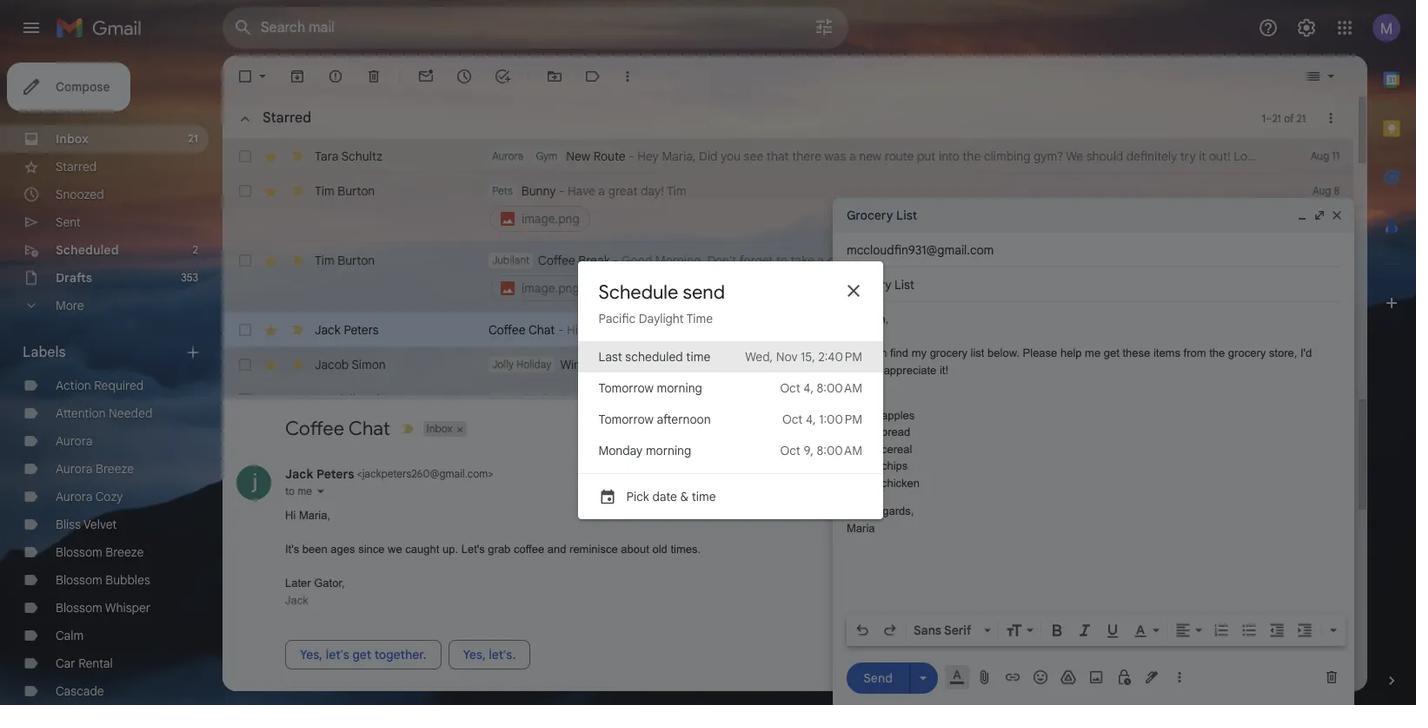 Task type: locate. For each thing, give the bounding box(es) containing it.
old up missing hot dog - hello all, has anyone seen this missing hot dog? he drove into a store on levering with his hot dog car and ran away with a lot of
[[1024, 323, 1041, 338]]

with
[[1163, 392, 1186, 408], [1352, 392, 1375, 408]]

coffee for coffee chat - hi maria, it's been ages since we caught up. let's grab coffee and reminisce about old times. later gator, jack
[[489, 323, 526, 338]]

1 horizontal spatial chat
[[529, 323, 555, 338]]

bunny
[[521, 183, 556, 199]]

drove
[[996, 392, 1027, 408]]

oct for oct 9, 8:00 am
[[780, 443, 801, 459]]

15,
[[801, 349, 815, 365]]

you right did on the top of the page
[[721, 149, 741, 164]]

the left ski
[[1103, 357, 1122, 373]]

about
[[988, 323, 1021, 338], [621, 544, 649, 557]]

hot right his
[[1208, 392, 1226, 408]]

1 horizontal spatial and
[[908, 323, 929, 338]]

0 vertical spatial image.png
[[522, 211, 580, 227]]

menu item containing monday morning
[[578, 435, 883, 466]]

0 horizontal spatial hi
[[285, 510, 296, 523]]

holiday
[[516, 358, 552, 371]]

morning up afternoon
[[657, 380, 702, 396]]

tim burton for coffee
[[315, 253, 375, 269]]

gator, inside 'starred' 'tab panel'
[[1113, 323, 1146, 338]]

not
[[943, 357, 961, 373]]

great
[[608, 183, 638, 199]]

0 horizontal spatial chat
[[348, 418, 390, 441]]

1 horizontal spatial are
[[922, 357, 940, 373]]

cell up coffee chat - hi maria, it's been ages since we caught up. let's grab coffee and reminisce about old times. later gator, jack
[[489, 252, 1267, 304]]

1 horizontal spatial it's
[[618, 323, 634, 338]]

0 vertical spatial hi
[[567, 323, 578, 338]]

blossom for blossom bubbles
[[56, 573, 102, 589]]

3 row from the top
[[223, 243, 1354, 313]]

aurora cozy link
[[56, 489, 123, 505]]

been down hi maria,
[[302, 544, 328, 557]]

busy,
[[986, 357, 1014, 373]]

3 blossom from the top
[[56, 601, 102, 616]]

1 vertical spatial later
[[285, 578, 311, 591]]

advanced search options image
[[807, 10, 842, 44]]

0 horizontal spatial you
[[721, 149, 741, 164]]

0 horizontal spatial about
[[621, 544, 649, 557]]

4, for 8:00 am
[[804, 380, 814, 396]]

inbox inside labels navigation
[[56, 131, 89, 147]]

burton down schultz
[[338, 183, 375, 199]]

1 vertical spatial to
[[285, 485, 295, 498]]

4 row from the top
[[223, 313, 1354, 348]]

4, down anyone
[[806, 412, 816, 427]]

<
[[357, 468, 362, 481]]

&
[[680, 489, 689, 505]]

important according to google magic. switch
[[289, 148, 306, 165], [289, 183, 306, 200], [289, 252, 306, 270], [289, 322, 306, 339], [289, 356, 306, 374], [289, 391, 306, 409], [399, 421, 416, 438]]

rental
[[78, 656, 113, 672]]

0 horizontal spatial coffee
[[285, 418, 344, 441]]

it's down hi maria,
[[285, 544, 299, 557]]

into right drove
[[1030, 392, 1051, 408]]

0 vertical spatial coffee
[[827, 253, 863, 269]]

1 horizontal spatial hot
[[1208, 392, 1226, 408]]

are left your
[[724, 357, 742, 373]]

21
[[1272, 112, 1282, 125], [1297, 112, 1306, 125], [188, 132, 198, 145]]

1 menu item from the top
[[578, 341, 883, 373]]

1 blossom from the top
[[56, 545, 102, 561]]

1 horizontal spatial to
[[776, 253, 788, 269]]

jacob
[[315, 357, 349, 373], [1199, 357, 1233, 373]]

since inside 'row'
[[698, 323, 727, 338]]

we down jack peters cell
[[388, 544, 402, 557]]

route
[[885, 149, 914, 164]]

0 horizontal spatial should
[[1041, 357, 1078, 373]]

2 vertical spatial oct
[[780, 443, 801, 459]]

0 horizontal spatial into
[[939, 149, 960, 164]]

jolly holiday winter plans - hi maria, what are your plans for the winter? if you are not too busy, you should join the ski trip! best, jacob
[[492, 357, 1233, 373]]

hi up tomorrow morning
[[641, 357, 652, 373]]

0 vertical spatial burton
[[338, 183, 375, 199]]

21 left starred button
[[188, 132, 198, 145]]

into for drove
[[1030, 392, 1051, 408]]

1 horizontal spatial we
[[730, 323, 746, 338]]

1 vertical spatial cell
[[489, 252, 1267, 304]]

into right put
[[939, 149, 960, 164]]

2 horizontal spatial 21
[[1297, 112, 1306, 125]]

1
[[1262, 112, 1266, 125]]

tomorrow down missing
[[599, 412, 654, 427]]

aug 5
[[1313, 358, 1340, 371]]

main menu image
[[21, 17, 42, 38]]

0 horizontal spatial since
[[358, 544, 385, 557]]

new route - hey maria, did you see that there was a new route put into the climbing gym? we should definitely try it out! love, tara
[[566, 149, 1290, 164]]

schedule send
[[599, 280, 725, 304]]

coffee
[[538, 253, 575, 269], [489, 323, 526, 338], [285, 418, 344, 441]]

parks
[[358, 392, 389, 408]]

aurora cozy
[[56, 489, 123, 505]]

aug left 8
[[1313, 184, 1331, 197]]

you
[[721, 149, 741, 164], [899, 357, 919, 373], [1018, 357, 1038, 373]]

a right the take
[[818, 253, 824, 269]]

aurora up pets
[[492, 150, 524, 163]]

up. inside 'starred' 'tab panel'
[[791, 323, 808, 338]]

jacob simon
[[315, 357, 386, 373]]

toggle split pane mode image
[[1305, 68, 1322, 85]]

inbox up jackpeters260@gmail.com
[[427, 423, 453, 436]]

old down date on the bottom
[[652, 544, 668, 557]]

1 vertical spatial we
[[388, 544, 402, 557]]

it's inside 'row'
[[618, 323, 634, 338]]

aurora down attention
[[56, 434, 93, 449]]

row containing kendall parks
[[223, 383, 1416, 417]]

1 cell from the top
[[489, 183, 1267, 235]]

aurora breeze
[[56, 462, 134, 477]]

aurora up bliss
[[56, 489, 93, 505]]

0 horizontal spatial inbox
[[56, 131, 89, 147]]

to left the take
[[776, 253, 788, 269]]

later inside later gator, jack
[[285, 578, 311, 591]]

chat down parks
[[348, 418, 390, 441]]

try
[[1180, 149, 1196, 164]]

has
[[760, 392, 781, 408]]

away
[[1320, 392, 1349, 408]]

of right – at the top right
[[1284, 112, 1294, 125]]

0 horizontal spatial reminisce
[[570, 544, 618, 557]]

1 image.png from the top
[[522, 211, 580, 227]]

later
[[1081, 323, 1110, 338], [285, 578, 311, 591]]

gym?
[[1034, 149, 1064, 164]]

- left good
[[613, 253, 619, 269]]

menu item containing tomorrow afternoon
[[578, 404, 883, 435]]

row
[[223, 139, 1354, 174], [223, 174, 1354, 243], [223, 243, 1354, 313], [223, 313, 1354, 348], [223, 348, 1354, 383], [223, 383, 1416, 417]]

0 horizontal spatial the
[[824, 357, 842, 373]]

gator, down hi maria,
[[314, 578, 345, 591]]

4, down the for
[[804, 380, 814, 396]]

peters up simon on the left
[[344, 323, 379, 338]]

times. inside 'starred' 'tab panel'
[[1044, 323, 1078, 338]]

important according to google magic. switch for second 'row'
[[289, 183, 306, 200]]

breeze up bubbles
[[105, 545, 144, 561]]

2 vertical spatial coffee
[[514, 544, 544, 557]]

cell containing bunny
[[489, 183, 1267, 235]]

1 horizontal spatial old
[[1024, 323, 1041, 338]]

4 menu item from the top
[[578, 435, 883, 466]]

1 tomorrow from the top
[[599, 380, 654, 396]]

settings image
[[1296, 17, 1317, 38]]

2 vertical spatial coffee
[[285, 418, 344, 441]]

schedule send heading
[[599, 280, 725, 304]]

labels
[[23, 344, 66, 362]]

1 vertical spatial 8:00 am
[[817, 443, 862, 459]]

let's
[[811, 323, 838, 338], [461, 544, 485, 557]]

1 vertical spatial burton
[[338, 253, 375, 269]]

aug
[[1311, 150, 1329, 163], [1313, 184, 1331, 197], [1313, 254, 1332, 267], [1313, 358, 1331, 371]]

row containing jack peters
[[223, 313, 1354, 348]]

his
[[1189, 392, 1205, 408]]

tomorrow down 'plans' on the bottom left of page
[[599, 380, 654, 396]]

reminisce inside 'row'
[[932, 323, 985, 338]]

1 horizontal spatial gator,
[[1113, 323, 1146, 338]]

blossom for blossom breeze
[[56, 545, 102, 561]]

of inside 'row'
[[1405, 392, 1416, 408]]

2 tomorrow from the top
[[599, 412, 654, 427]]

peters inside 'row'
[[344, 323, 379, 338]]

labels navigation
[[0, 56, 223, 706]]

pacific
[[599, 311, 636, 326]]

1 vertical spatial hi
[[641, 357, 652, 373]]

1 vertical spatial image.png
[[522, 281, 580, 296]]

2 menu item from the top
[[578, 373, 883, 404]]

image.png down bunny on the left of page
[[522, 211, 580, 227]]

2 image.png from the top
[[522, 281, 580, 296]]

2 blossom from the top
[[56, 573, 102, 589]]

of
[[1284, 112, 1294, 125], [1405, 392, 1416, 408]]

blossom for blossom whisper
[[56, 601, 102, 616]]

schultz
[[341, 149, 383, 164]]

1 horizontal spatial grab
[[841, 323, 867, 338]]

0 vertical spatial tomorrow
[[599, 380, 654, 396]]

2 tim burton from the top
[[315, 253, 375, 269]]

search mail image
[[228, 12, 259, 43]]

2 8:00 am from the top
[[817, 443, 862, 459]]

ages
[[669, 323, 695, 338], [331, 544, 355, 557]]

- left hey
[[629, 149, 634, 164]]

1 tara from the left
[[315, 149, 339, 164]]

0 vertical spatial times.
[[1044, 323, 1078, 338]]

grab inside 'row'
[[841, 323, 867, 338]]

aug for aug 5
[[1313, 358, 1331, 371]]

1 vertical spatial coffee
[[489, 323, 526, 338]]

1 horizontal spatial caught
[[749, 323, 788, 338]]

0 horizontal spatial hot
[[925, 392, 944, 408]]

tomorrow afternoon
[[599, 412, 711, 427]]

1 horizontal spatial of
[[1405, 392, 1416, 408]]

chat for coffee chat - hi maria, it's been ages since we caught up. let's grab coffee and reminisce about old times. later gator, jack
[[529, 323, 555, 338]]

1 horizontal spatial inbox
[[427, 423, 453, 436]]

drafts
[[56, 270, 92, 286]]

menu
[[578, 341, 883, 519]]

time down time at top
[[686, 349, 711, 365]]

inbox inside button
[[427, 423, 453, 436]]

coffee for coffee chat
[[285, 418, 344, 441]]

1 tim burton from the top
[[315, 183, 375, 199]]

image.png for bunny
[[522, 211, 580, 227]]

1 vertical spatial been
[[302, 544, 328, 557]]

wed,
[[745, 349, 773, 365]]

aug left 5
[[1313, 358, 1331, 371]]

menu containing last scheduled time
[[578, 341, 883, 519]]

should
[[1086, 149, 1123, 164], [1041, 357, 1078, 373]]

should left 'join'
[[1041, 357, 1078, 373]]

tara right 'love,'
[[1266, 149, 1290, 164]]

monday morning
[[599, 443, 691, 459]]

we
[[1066, 149, 1083, 164]]

jack down hi maria,
[[285, 594, 308, 608]]

breeze up cozy
[[96, 462, 134, 477]]

times. up store
[[1044, 323, 1078, 338]]

0 horizontal spatial gator,
[[314, 578, 345, 591]]

oct down plans
[[780, 380, 800, 396]]

gator, up ski
[[1113, 323, 1146, 338]]

0 vertical spatial blossom
[[56, 545, 102, 561]]

1 vertical spatial since
[[358, 544, 385, 557]]

0 vertical spatial been
[[638, 323, 665, 338]]

0 vertical spatial chat
[[529, 323, 555, 338]]

breeze for aurora breeze
[[96, 462, 134, 477]]

grab up 2:40 pm
[[841, 323, 867, 338]]

5 row from the top
[[223, 348, 1354, 383]]

0 vertical spatial ages
[[669, 323, 695, 338]]

1 horizontal spatial been
[[638, 323, 665, 338]]

hi
[[567, 323, 578, 338], [641, 357, 652, 373], [285, 510, 296, 523]]

1 vertical spatial oct
[[783, 412, 803, 427]]

maria,
[[662, 149, 696, 164], [581, 323, 615, 338], [655, 357, 689, 373], [299, 510, 330, 523]]

important according to google magic. switch for 'row' containing jacob simon
[[289, 356, 306, 374]]

jacob right best,
[[1199, 357, 1233, 373]]

1 horizontal spatial since
[[698, 323, 727, 338]]

up. up wed, nov 15, 2:40 pm
[[791, 323, 808, 338]]

1 horizontal spatial should
[[1086, 149, 1123, 164]]

2 burton from the top
[[338, 253, 375, 269]]

important according to google magic. switch for 4th 'row' from the bottom
[[289, 252, 306, 270]]

cell containing coffee break
[[489, 252, 1267, 304]]

old
[[1024, 323, 1041, 338], [652, 544, 668, 557]]

1 8:00 am from the top
[[817, 380, 862, 396]]

1 row from the top
[[223, 139, 1354, 174]]

tim burton up jack peters
[[315, 253, 375, 269]]

menu item containing last scheduled time
[[578, 341, 883, 373]]

None search field
[[223, 7, 849, 49]]

21 right 1
[[1272, 112, 1282, 125]]

to
[[776, 253, 788, 269], [285, 485, 295, 498]]

tim right today!
[[937, 253, 957, 269]]

1 horizontal spatial reminisce
[[932, 323, 985, 338]]

about inside 'row'
[[988, 323, 1021, 338]]

maria, down the me
[[299, 510, 330, 523]]

4,
[[804, 380, 814, 396], [806, 412, 816, 427]]

compose
[[56, 79, 110, 95]]

tara schultz
[[315, 149, 383, 164]]

car rental
[[56, 656, 113, 672]]

aug left 7
[[1313, 254, 1332, 267]]

1 horizontal spatial you
[[899, 357, 919, 373]]

a right was
[[849, 149, 856, 164]]

0 horizontal spatial ages
[[331, 544, 355, 557]]

0 vertical spatial later
[[1081, 323, 1110, 338]]

coffee inside cell
[[827, 253, 863, 269]]

jack up to me
[[285, 467, 313, 483]]

0 vertical spatial caught
[[749, 323, 788, 338]]

tim burton
[[315, 183, 375, 199], [315, 253, 375, 269]]

grab down the >
[[488, 544, 511, 557]]

we up wed,
[[730, 323, 746, 338]]

2 vertical spatial blossom
[[56, 601, 102, 616]]

ages down hi maria,
[[331, 544, 355, 557]]

1 burton from the top
[[338, 183, 375, 199]]

aurora for aurora cozy
[[56, 489, 93, 505]]

1 vertical spatial tomorrow
[[599, 412, 654, 427]]

2 horizontal spatial coffee
[[870, 323, 905, 338]]

with right away
[[1352, 392, 1375, 408]]

blossom breeze
[[56, 545, 144, 561]]

you right if
[[899, 357, 919, 373]]

burton for bunny
[[338, 183, 375, 199]]

missing
[[881, 392, 922, 408]]

0 vertical spatial 8:00 am
[[817, 380, 862, 396]]

- right dog
[[702, 392, 708, 408]]

it's
[[618, 323, 634, 338], [285, 544, 299, 557]]

coffee chat - hi maria, it's been ages since we caught up. let's grab coffee and reminisce about old times. later gator, jack
[[489, 323, 1174, 338]]

caught up wed,
[[749, 323, 788, 338]]

0 horizontal spatial of
[[1284, 112, 1294, 125]]

0 horizontal spatial been
[[302, 544, 328, 557]]

image.png down jubilant
[[522, 281, 580, 296]]

6 row from the top
[[223, 383, 1416, 417]]

chat up holiday
[[529, 323, 555, 338]]

3 menu item from the top
[[578, 404, 883, 435]]

aug left 11
[[1311, 150, 1329, 163]]

1 vertical spatial 4,
[[806, 412, 816, 427]]

later up 'join'
[[1081, 323, 1110, 338]]

oct left 9,
[[780, 443, 801, 459]]

afternoon
[[657, 412, 711, 427]]

with left his
[[1163, 392, 1186, 408]]

1 vertical spatial breeze
[[105, 545, 144, 561]]

caught down jackpeters260@gmail.com
[[405, 544, 439, 557]]

time
[[686, 349, 711, 365], [692, 489, 716, 505]]

21 right – at the top right
[[1297, 112, 1306, 125]]

blossom down bliss velvet link on the left of page
[[56, 545, 102, 561]]

seen
[[828, 392, 854, 408]]

burton
[[338, 183, 375, 199], [338, 253, 375, 269]]

0 vertical spatial it's
[[618, 323, 634, 338]]

1 vertical spatial blossom
[[56, 573, 102, 589]]

0 vertical spatial to
[[776, 253, 788, 269]]

2
[[193, 243, 198, 256]]

0 horizontal spatial later
[[285, 578, 311, 591]]

aug for aug 7
[[1313, 254, 1332, 267]]

been up "scheduled"
[[638, 323, 665, 338]]

0 horizontal spatial we
[[388, 544, 402, 557]]

store
[[1064, 392, 1092, 408]]

chat inside 'row'
[[529, 323, 555, 338]]

1 – 21 of 21
[[1262, 112, 1306, 125]]

starred up snoozed
[[56, 159, 97, 175]]

to inside cell
[[776, 253, 788, 269]]

of right lot
[[1405, 392, 1416, 408]]

blossom down blossom breeze
[[56, 573, 102, 589]]

1 jacob from the left
[[315, 357, 349, 373]]

good
[[622, 253, 652, 269]]

oct
[[780, 380, 800, 396], [783, 412, 803, 427], [780, 443, 801, 459]]

1 vertical spatial inbox
[[427, 423, 453, 436]]

chat for coffee chat
[[348, 418, 390, 441]]

cell up break
[[489, 183, 1267, 235]]

2 vertical spatial and
[[548, 544, 566, 557]]

morning,
[[656, 253, 704, 269]]

to left the me
[[285, 485, 295, 498]]

0 horizontal spatial caught
[[405, 544, 439, 557]]

the left climbing on the right
[[963, 149, 981, 164]]

1 horizontal spatial up.
[[791, 323, 808, 338]]

1 vertical spatial of
[[1405, 392, 1416, 408]]

up.
[[791, 323, 808, 338], [443, 544, 458, 557]]

0 vertical spatial coffee
[[538, 253, 575, 269]]

time right &
[[692, 489, 716, 505]]

2 horizontal spatial and
[[1275, 392, 1296, 408]]

0 vertical spatial peters
[[344, 323, 379, 338]]

pets
[[492, 184, 513, 197]]

menu item
[[578, 341, 883, 373], [578, 373, 883, 404], [578, 404, 883, 435], [578, 435, 883, 466]]

hot left the dog? at the bottom of the page
[[925, 392, 944, 408]]

tomorrow
[[599, 380, 654, 396], [599, 412, 654, 427]]

should right we
[[1086, 149, 1123, 164]]

maria, up last
[[581, 323, 615, 338]]

tara left schultz
[[315, 149, 339, 164]]

0 vertical spatial gator,
[[1113, 323, 1146, 338]]

1 vertical spatial gator,
[[314, 578, 345, 591]]

been inside 'starred' 'tab panel'
[[638, 323, 665, 338]]

0 vertical spatial oct
[[780, 380, 800, 396]]

0 vertical spatial since
[[698, 323, 727, 338]]

0 horizontal spatial times.
[[671, 544, 701, 557]]

cell for aug 8
[[489, 183, 1267, 235]]

inbox up starred link
[[56, 131, 89, 147]]

it's up last
[[618, 323, 634, 338]]

cell
[[489, 183, 1267, 235], [489, 252, 1267, 304]]

- right 'plans' on the bottom left of page
[[632, 357, 638, 373]]

later down hi maria,
[[285, 578, 311, 591]]

jacob up kendall
[[315, 357, 349, 373]]

tab list
[[1368, 56, 1416, 643]]

important according to google magic. switch for 'row' containing kendall parks
[[289, 391, 306, 409]]

1 vertical spatial caught
[[405, 544, 439, 557]]

times. down &
[[671, 544, 701, 557]]

2 cell from the top
[[489, 252, 1267, 304]]

1 horizontal spatial the
[[963, 149, 981, 164]]

morning for monday morning
[[646, 443, 691, 459]]

calm
[[56, 629, 84, 644]]

since down '<' at the left bottom of the page
[[358, 544, 385, 557]]

burton up jack peters
[[338, 253, 375, 269]]

starred down archive icon
[[263, 110, 311, 127]]

9,
[[804, 443, 814, 459]]

break
[[866, 253, 897, 269]]

row containing jacob simon
[[223, 348, 1354, 383]]



Task type: describe. For each thing, give the bounding box(es) containing it.
starred link
[[56, 159, 97, 175]]

oct for oct 4, 1:00 pm
[[783, 412, 803, 427]]

tim burton for bunny
[[315, 183, 375, 199]]

8
[[1334, 184, 1340, 197]]

inbox button
[[423, 422, 454, 438]]

attention
[[56, 406, 106, 422]]

7
[[1334, 254, 1340, 267]]

2 with from the left
[[1352, 392, 1375, 408]]

0 horizontal spatial up.
[[443, 544, 458, 557]]

maria, left did on the top of the page
[[662, 149, 696, 164]]

tim down "tara schultz"
[[315, 183, 334, 199]]

1 vertical spatial about
[[621, 544, 649, 557]]

ages inside 'row'
[[669, 323, 695, 338]]

0 vertical spatial and
[[908, 323, 929, 338]]

2 hot from the left
[[1208, 392, 1226, 408]]

archive image
[[289, 68, 306, 85]]

report spam image
[[327, 68, 344, 85]]

oct for oct 4, 8:00 am
[[780, 380, 800, 396]]

aug for aug 11
[[1311, 150, 1329, 163]]

11
[[1332, 150, 1340, 163]]

2:40 pm
[[818, 349, 862, 365]]

gym
[[536, 150, 558, 163]]

8:00 am for oct 4, 8:00 am
[[817, 380, 862, 396]]

morning for tomorrow morning
[[657, 380, 702, 396]]

take
[[791, 253, 814, 269]]

hello
[[711, 392, 739, 408]]

your
[[745, 357, 769, 373]]

blossom bubbles link
[[56, 573, 150, 589]]

1 horizontal spatial 21
[[1272, 112, 1282, 125]]

more
[[56, 298, 84, 314]]

caught inside 'row'
[[749, 323, 788, 338]]

old inside 'row'
[[1024, 323, 1041, 338]]

1 with from the left
[[1163, 392, 1186, 408]]

schedule
[[599, 280, 678, 304]]

jack inside later gator, jack
[[285, 594, 308, 608]]

simon
[[352, 357, 386, 373]]

that
[[767, 149, 789, 164]]

a right have
[[598, 183, 605, 199]]

delete image
[[365, 68, 383, 85]]

breeze for blossom breeze
[[105, 545, 144, 561]]

0 vertical spatial time
[[686, 349, 711, 365]]

later inside 'starred' 'tab panel'
[[1081, 323, 1110, 338]]

dog
[[676, 392, 699, 408]]

new
[[859, 149, 882, 164]]

aug for aug 8
[[1313, 184, 1331, 197]]

date
[[652, 489, 677, 505]]

2 vertical spatial hi
[[285, 510, 296, 523]]

best,
[[1169, 357, 1197, 373]]

tomorrow for tomorrow afternoon
[[599, 412, 654, 427]]

0 horizontal spatial to
[[285, 485, 295, 498]]

scheduled link
[[56, 243, 119, 258]]

8:00 am for oct 9, 8:00 am
[[817, 443, 862, 459]]

row containing tara schultz
[[223, 139, 1354, 174]]

velvet
[[83, 517, 117, 533]]

oct 4, 8:00 am
[[780, 380, 862, 396]]

a left store
[[1054, 392, 1061, 408]]

1 are from the left
[[724, 357, 742, 373]]

today!
[[900, 253, 935, 269]]

cell for aug 7
[[489, 252, 1267, 304]]

monday
[[599, 443, 643, 459]]

2 horizontal spatial you
[[1018, 357, 1038, 373]]

2 are from the left
[[922, 357, 940, 373]]

starred inside labels navigation
[[56, 159, 97, 175]]

1 hot from the left
[[925, 392, 944, 408]]

starred inside button
[[263, 110, 311, 127]]

hot
[[653, 392, 673, 408]]

jack up trip!
[[1148, 323, 1174, 338]]

blossom bubbles
[[56, 573, 150, 589]]

coffee inside cell
[[538, 253, 575, 269]]

4, for 1:00 pm
[[806, 412, 816, 427]]

hey
[[638, 149, 659, 164]]

jack up jacob simon on the left bottom of page
[[315, 323, 341, 338]]

0 horizontal spatial let's
[[461, 544, 485, 557]]

we inside 'row'
[[730, 323, 746, 338]]

kendall
[[315, 392, 355, 408]]

peters for jack peters < jackpeters260@gmail.com >
[[316, 467, 354, 483]]

drafts link
[[56, 270, 92, 286]]

tomorrow for tomorrow morning
[[599, 380, 654, 396]]

cascade
[[56, 684, 104, 700]]

menu item containing tomorrow morning
[[578, 373, 883, 404]]

missing
[[609, 392, 650, 408]]

jack peters cell
[[285, 467, 493, 483]]

jack peters < jackpeters260@gmail.com >
[[285, 467, 493, 483]]

starred tab panel
[[223, 97, 1416, 706]]

hi maria,
[[285, 510, 334, 523]]

jubilant
[[492, 254, 530, 267]]

jack peters
[[315, 323, 379, 338]]

peters for jack peters
[[344, 323, 379, 338]]

aurora for aurora breeze
[[56, 462, 93, 477]]

- up winter
[[558, 323, 564, 338]]

aurora for aurora link
[[56, 434, 93, 449]]

pick date & time
[[626, 489, 716, 505]]

attention needed link
[[56, 406, 152, 422]]

let's inside 'starred' 'tab panel'
[[811, 323, 838, 338]]

0 vertical spatial of
[[1284, 112, 1294, 125]]

- left have
[[559, 183, 565, 199]]

break
[[578, 253, 610, 269]]

missing hot dog - hello all, has anyone seen this missing hot dog? he drove into a store on levering with his hot dog car and ran away with a lot of
[[609, 392, 1416, 408]]

last scheduled time
[[599, 349, 711, 365]]

0 horizontal spatial grab
[[488, 544, 511, 557]]

maria, up tomorrow morning
[[655, 357, 689, 373]]

a left lot
[[1378, 392, 1385, 408]]

1 vertical spatial times.
[[671, 544, 701, 557]]

blossom whisper
[[56, 601, 150, 616]]

1 vertical spatial ages
[[331, 544, 355, 557]]

see
[[744, 149, 764, 164]]

21 inside labels navigation
[[188, 132, 198, 145]]

coffee chat
[[285, 418, 390, 441]]

oct 4, 1:00 pm
[[783, 412, 862, 427]]

add to tasks image
[[494, 68, 511, 85]]

dog
[[1230, 392, 1251, 408]]

put
[[917, 149, 936, 164]]

send
[[683, 280, 725, 304]]

into for put
[[939, 149, 960, 164]]

tim up jack peters
[[315, 253, 334, 269]]

there
[[792, 149, 822, 164]]

tomorrow morning
[[599, 380, 702, 396]]

action required
[[56, 378, 144, 394]]

for
[[805, 357, 821, 373]]

attention needed
[[56, 406, 152, 422]]

me
[[297, 485, 312, 498]]

route
[[594, 149, 626, 164]]

lot
[[1388, 392, 1402, 408]]

action
[[56, 378, 91, 394]]

all,
[[742, 392, 757, 408]]

2 row from the top
[[223, 174, 1354, 243]]

2 tara from the left
[[1266, 149, 1290, 164]]

tim right day! on the top left
[[667, 183, 686, 199]]

plans
[[599, 357, 629, 373]]

1 vertical spatial reminisce
[[570, 544, 618, 557]]

bubbles
[[105, 573, 150, 589]]

coffee chat main content
[[223, 56, 1416, 706]]

winter
[[560, 357, 596, 373]]

0 horizontal spatial it's
[[285, 544, 299, 557]]

starred button
[[228, 101, 318, 136]]

important according to google magic. switch for 'row' containing jack peters
[[289, 322, 306, 339]]

schedule send dialog
[[578, 261, 883, 519]]

to me
[[285, 485, 312, 498]]

1 vertical spatial coffee
[[870, 323, 905, 338]]

1 horizontal spatial hi
[[567, 323, 578, 338]]

did
[[699, 149, 718, 164]]

snooze image
[[456, 68, 473, 85]]

he
[[978, 392, 993, 408]]

2 horizontal spatial the
[[1103, 357, 1122, 373]]

burton for coffee
[[338, 253, 375, 269]]

important according to google magic. switch for 'row' containing tara schultz
[[289, 148, 306, 165]]

scheduled
[[625, 349, 683, 365]]

pick
[[626, 489, 649, 505]]

snoozed
[[56, 187, 104, 203]]

car
[[1254, 392, 1272, 408]]

inbox for inbox button
[[427, 423, 453, 436]]

bliss velvet
[[56, 517, 117, 533]]

daylight
[[639, 311, 684, 326]]

cozy
[[95, 489, 123, 505]]

2 jacob from the left
[[1199, 357, 1233, 373]]

>
[[488, 468, 493, 481]]

on
[[1095, 392, 1109, 408]]

image.png for coffee
[[522, 281, 580, 296]]

trip!
[[1144, 357, 1166, 373]]

aug 11
[[1311, 150, 1340, 163]]

5
[[1334, 358, 1340, 371]]

forget
[[740, 253, 773, 269]]

labels heading
[[23, 344, 184, 362]]

have
[[568, 183, 595, 199]]

aurora inside 'starred' 'tab panel'
[[492, 150, 524, 163]]

time
[[686, 311, 713, 326]]

action required link
[[56, 378, 144, 394]]

inbox for inbox link
[[56, 131, 89, 147]]

gator, inside later gator, jack
[[314, 578, 345, 591]]

0 horizontal spatial old
[[652, 544, 668, 557]]

1 vertical spatial time
[[692, 489, 716, 505]]



Task type: vqa. For each thing, say whether or not it's contained in the screenshot.
into
yes



